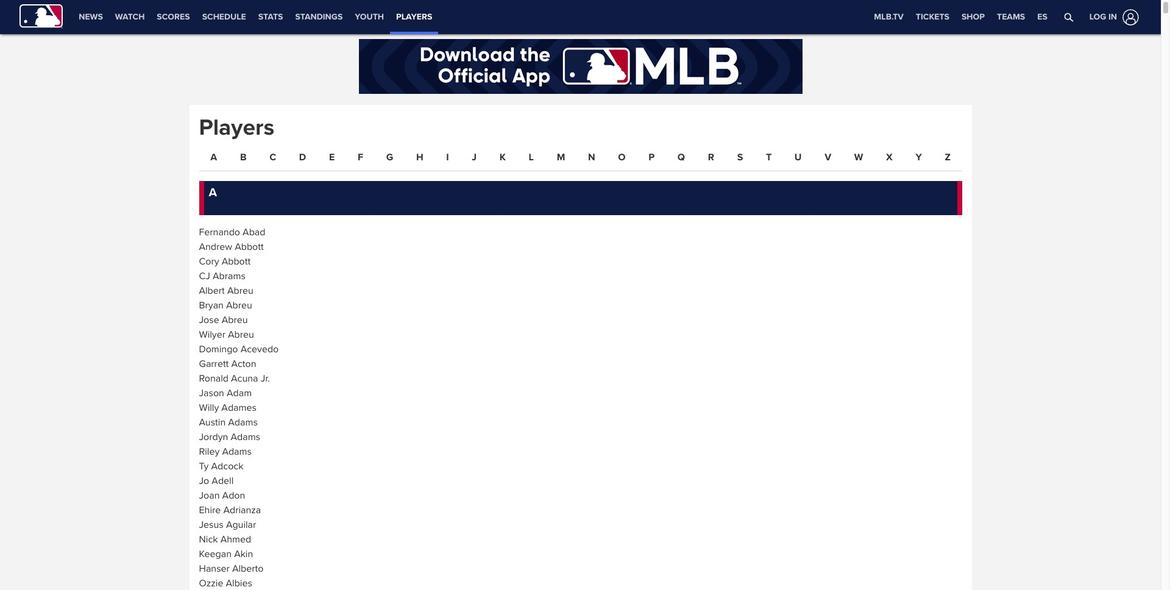Task type: locate. For each thing, give the bounding box(es) containing it.
albert
[[199, 284, 225, 297]]

mlb.tv
[[874, 12, 904, 22]]

bryan
[[199, 299, 224, 311]]

players
[[396, 12, 432, 22], [199, 114, 274, 141]]

alberto
[[232, 562, 264, 575]]

search image
[[1064, 12, 1074, 22]]

l
[[529, 151, 534, 163]]

a down a link
[[209, 185, 217, 200]]

0 vertical spatial a
[[211, 151, 217, 163]]

k
[[500, 151, 506, 163]]

log
[[1090, 12, 1107, 22]]

major league baseball image
[[20, 4, 63, 28]]

0 vertical spatial players
[[396, 12, 432, 22]]

austin
[[199, 416, 226, 428]]

scores link
[[151, 0, 196, 34]]

p link
[[642, 151, 661, 168]]

acton
[[231, 358, 256, 370]]

in
[[1109, 12, 1117, 22]]

l link
[[522, 151, 541, 168]]

x
[[886, 151, 893, 163]]

akin
[[234, 548, 253, 560]]

1 vertical spatial players
[[199, 114, 274, 141]]

secondary navigation element
[[73, 0, 438, 34]]

albies
[[226, 577, 252, 589]]

adams down jordyn adams link
[[222, 445, 252, 458]]

a left b
[[211, 151, 217, 163]]

i
[[446, 151, 449, 163]]

jason adam link
[[199, 387, 252, 399]]

j link
[[465, 151, 483, 168]]

abbott down abad
[[235, 241, 264, 253]]

abbott
[[235, 241, 264, 253], [222, 255, 251, 267]]

adams down 'austin adams' link
[[231, 431, 260, 443]]

scores
[[157, 12, 190, 22]]

advertisement element
[[359, 39, 803, 94]]

adcock
[[211, 460, 243, 472]]

youth link
[[349, 0, 390, 34]]

n
[[588, 151, 595, 163]]

g link
[[380, 151, 400, 168]]

u
[[795, 151, 802, 163]]

i link
[[440, 151, 456, 168]]

z
[[945, 151, 951, 163]]

abreu down abrams
[[227, 284, 253, 297]]

g
[[386, 151, 393, 163]]

a link
[[204, 151, 224, 168]]

abreu up domingo acevedo link
[[228, 328, 254, 341]]

r
[[708, 151, 714, 163]]

ronald
[[199, 372, 229, 384]]

players right youth
[[396, 12, 432, 22]]

watch link
[[109, 0, 151, 34]]

shop link
[[956, 0, 991, 34]]

adams down the adames in the bottom left of the page
[[228, 416, 258, 428]]

d link
[[293, 151, 313, 168]]

s link
[[731, 151, 750, 168]]

w link
[[848, 151, 870, 168]]

v
[[825, 151, 832, 163]]

tickets
[[916, 12, 950, 22]]

fernando
[[199, 226, 240, 238]]

ehire
[[199, 504, 221, 516]]

andrew abbott link
[[199, 241, 264, 253]]

1 horizontal spatial players
[[396, 12, 432, 22]]

acevedo
[[241, 343, 279, 355]]

cj
[[199, 270, 210, 282]]

players up b
[[199, 114, 274, 141]]

b link
[[234, 151, 253, 168]]

ehire adrianza link
[[199, 504, 261, 516]]

ozzie albies link
[[199, 577, 252, 589]]

w
[[855, 151, 864, 163]]

domingo
[[199, 343, 238, 355]]

es link
[[1032, 0, 1054, 34]]

r link
[[702, 151, 721, 168]]

jason
[[199, 387, 224, 399]]

ahmed
[[220, 533, 251, 545]]

u link
[[788, 151, 809, 168]]

log in
[[1090, 12, 1117, 22]]

wilyer abreu link
[[199, 328, 254, 341]]

jordyn adams link
[[199, 431, 260, 443]]

mlb.tv link
[[868, 0, 910, 34]]

abreu
[[227, 284, 253, 297], [226, 299, 252, 311], [222, 314, 248, 326], [228, 328, 254, 341]]

f link
[[351, 151, 370, 168]]

1 vertical spatial a
[[209, 185, 217, 200]]

abbott down andrew abbott link
[[222, 255, 251, 267]]

ozzie
[[199, 577, 223, 589]]



Task type: vqa. For each thing, say whether or not it's contained in the screenshot.
YATES image
no



Task type: describe. For each thing, give the bounding box(es) containing it.
0 horizontal spatial players
[[199, 114, 274, 141]]

p
[[649, 151, 655, 163]]

jordyn
[[199, 431, 228, 443]]

garrett
[[199, 358, 229, 370]]

joan
[[199, 489, 220, 501]]

standings
[[295, 12, 343, 22]]

riley
[[199, 445, 220, 458]]

x link
[[880, 151, 900, 168]]

0 vertical spatial abbott
[[235, 241, 264, 253]]

schedule link
[[196, 0, 252, 34]]

abreu down albert abreu 'link'
[[226, 299, 252, 311]]

andrew
[[199, 241, 232, 253]]

acuna
[[231, 372, 258, 384]]

m
[[557, 151, 565, 163]]

shop
[[962, 12, 985, 22]]

hanser alberto link
[[199, 562, 264, 575]]

keegan
[[199, 548, 232, 560]]

0 vertical spatial adams
[[228, 416, 258, 428]]

jo adell link
[[199, 475, 234, 487]]

nick
[[199, 533, 218, 545]]

austin adams link
[[199, 416, 258, 428]]

players inside secondary navigation element
[[396, 12, 432, 22]]

c
[[270, 151, 276, 163]]

abreu up wilyer abreu link
[[222, 314, 248, 326]]

es
[[1038, 12, 1048, 22]]

y
[[916, 151, 922, 163]]

log in button
[[1083, 6, 1142, 28]]

cj abrams link
[[199, 270, 246, 282]]

b
[[240, 151, 247, 163]]

tickets link
[[910, 0, 956, 34]]

2 vertical spatial adams
[[222, 445, 252, 458]]

news link
[[73, 0, 109, 34]]

ronald acuna jr. link
[[199, 372, 270, 384]]

ty
[[199, 460, 209, 472]]

albert abreu link
[[199, 284, 253, 297]]

1 vertical spatial adams
[[231, 431, 260, 443]]

m link
[[550, 151, 572, 168]]

willy
[[199, 401, 219, 414]]

joan adon link
[[199, 489, 245, 501]]

t link
[[760, 151, 779, 168]]

v link
[[818, 151, 838, 168]]

adam
[[227, 387, 252, 399]]

fernando abad link
[[199, 226, 265, 238]]

youth
[[355, 12, 384, 22]]

top navigation element
[[0, 0, 1161, 34]]

1 vertical spatial abbott
[[222, 255, 251, 267]]

players link
[[390, 0, 438, 32]]

e link
[[323, 151, 341, 168]]

teams
[[997, 12, 1026, 22]]

abrams
[[213, 270, 246, 282]]

keegan akin link
[[199, 548, 253, 560]]

jose abreu link
[[199, 314, 248, 326]]

jo
[[199, 475, 209, 487]]

jose
[[199, 314, 219, 326]]

e
[[329, 151, 335, 163]]

c link
[[263, 151, 283, 168]]

bryan abreu link
[[199, 299, 252, 311]]

adon
[[222, 489, 245, 501]]

q
[[678, 151, 685, 163]]

tertiary navigation element
[[868, 0, 1054, 34]]

cory
[[199, 255, 219, 267]]

news
[[79, 12, 103, 22]]

cory abbott link
[[199, 255, 251, 267]]

z link
[[939, 151, 958, 168]]

nick ahmed link
[[199, 533, 251, 545]]

ty adcock link
[[199, 460, 243, 472]]

jesus aguilar link
[[199, 519, 256, 531]]

j
[[472, 151, 477, 163]]

h
[[416, 151, 423, 163]]

domingo acevedo link
[[199, 343, 279, 355]]

adames
[[222, 401, 257, 414]]

y link
[[909, 151, 929, 168]]

d
[[299, 151, 306, 163]]

k link
[[493, 151, 513, 168]]

o
[[618, 151, 626, 163]]

abad
[[243, 226, 265, 238]]

s
[[737, 151, 743, 163]]

jesus
[[199, 519, 224, 531]]

h link
[[410, 151, 430, 168]]

hanser
[[199, 562, 230, 575]]

o link
[[612, 151, 632, 168]]

adell
[[212, 475, 234, 487]]

fernando abad andrew abbott cory abbott cj abrams albert abreu bryan abreu jose abreu wilyer abreu domingo acevedo garrett acton ronald acuna jr. jason adam willy adames austin adams jordyn adams riley adams ty adcock jo adell joan adon ehire adrianza jesus aguilar nick ahmed keegan akin hanser alberto ozzie albies
[[199, 226, 279, 589]]



